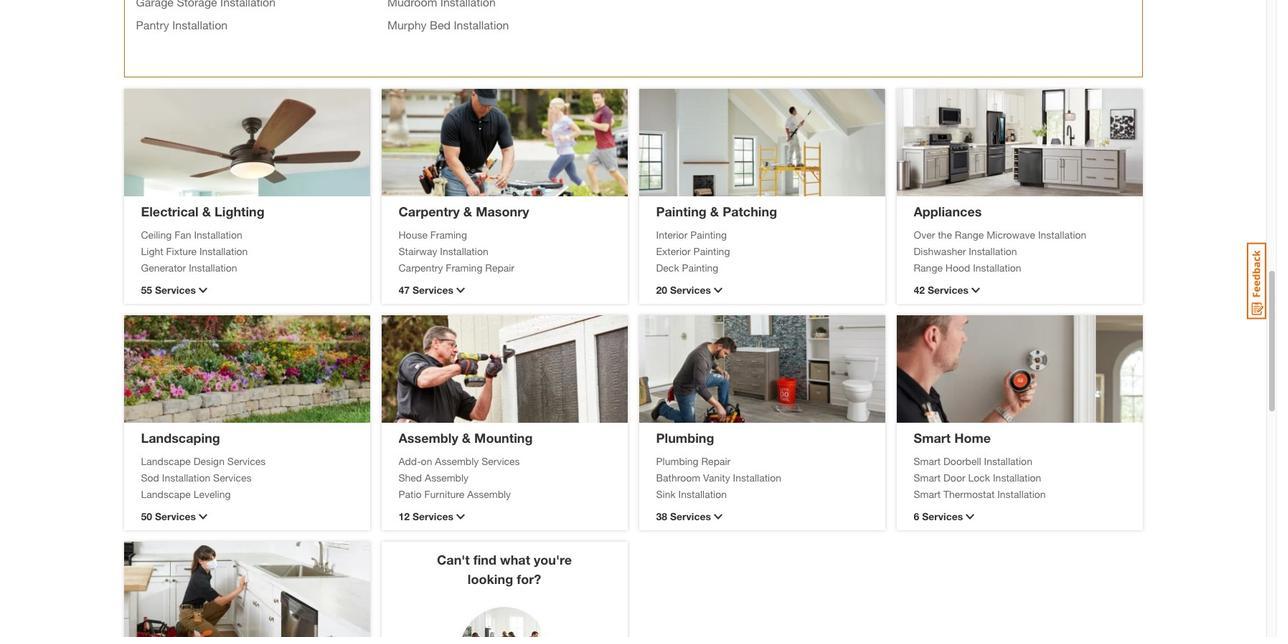 Task type: vqa. For each thing, say whether or not it's contained in the screenshot.
CHAT NOW
no



Task type: locate. For each thing, give the bounding box(es) containing it.
0 horizontal spatial repair
[[485, 262, 515, 274]]

1 horizontal spatial repair
[[702, 455, 731, 468]]

services down furniture
[[413, 511, 454, 523]]

3 smart from the top
[[914, 472, 941, 484]]

services for landscaping
[[155, 511, 196, 523]]

interior
[[656, 229, 688, 241]]

55 services button
[[141, 283, 353, 298]]

installation right bed
[[454, 18, 509, 32]]

47 services button
[[399, 283, 610, 298]]

0 vertical spatial range
[[955, 229, 984, 241]]

electrical & lighting link
[[141, 203, 265, 219]]

services right 50
[[155, 511, 196, 523]]

carpentry inside the house framing stairway installation carpentry framing repair
[[399, 262, 443, 274]]

0 vertical spatial carpentry
[[399, 203, 460, 219]]

6
[[914, 511, 920, 523]]

assembly down assembly & mounting link
[[435, 455, 479, 468]]

services down hood
[[928, 284, 969, 296]]

services inside 38 services button
[[670, 511, 711, 523]]

add-
[[399, 455, 421, 468]]

murphy bed installation
[[388, 18, 509, 32]]

services inside 42 services button
[[928, 284, 969, 296]]

sink
[[656, 488, 676, 501]]

& left lighting
[[202, 203, 211, 219]]

installation up smart thermostat installation link
[[993, 472, 1042, 484]]

can't
[[437, 553, 470, 568]]

0 vertical spatial plumbing
[[656, 430, 714, 446]]

1 vertical spatial plumbing
[[656, 455, 699, 468]]

smart doorbell installation smart door lock installation smart thermostat installation
[[914, 455, 1046, 501]]

painting up interior on the top right of page
[[656, 203, 707, 219]]

1 vertical spatial carpentry
[[399, 262, 443, 274]]

& left masonry in the left top of the page
[[464, 203, 472, 219]]

looking
[[468, 572, 513, 588]]

assembly & mounting
[[399, 430, 533, 446]]

& for masonry
[[464, 203, 472, 219]]

smart down smart home
[[914, 455, 941, 468]]

0 vertical spatial landscape
[[141, 455, 191, 468]]

services right 6
[[922, 511, 963, 523]]

landscape design services link
[[141, 454, 353, 469]]

1 plumbing from the top
[[656, 430, 714, 446]]

range down dishwasher
[[914, 262, 943, 274]]

50
[[141, 511, 152, 523]]

smart left door
[[914, 472, 941, 484]]

services up sod installation services link
[[227, 455, 266, 468]]

& left the mounting
[[462, 430, 471, 446]]

38 services button
[[656, 510, 868, 525]]

installation down microwave
[[969, 245, 1017, 257]]

services inside 12 services 'button'
[[413, 511, 454, 523]]

plumbing repair bathroom vanity installation sink installation
[[656, 455, 782, 501]]

repair inside plumbing repair bathroom vanity installation sink installation
[[702, 455, 731, 468]]

house
[[399, 229, 428, 241]]

1 vertical spatial landscape
[[141, 488, 191, 501]]

deck painting link
[[656, 260, 868, 275]]

plumbing for plumbing
[[656, 430, 714, 446]]

painting
[[656, 203, 707, 219], [691, 229, 727, 241], [694, 245, 730, 257], [682, 262, 719, 274]]

smart door lock installation link
[[914, 470, 1126, 485]]

12 services
[[399, 511, 454, 523]]

smart up doorbell
[[914, 430, 951, 446]]

1 horizontal spatial range
[[955, 229, 984, 241]]

50 services
[[141, 511, 196, 523]]

services for appliances
[[928, 284, 969, 296]]

the
[[938, 229, 952, 241]]

installation down ceiling fan installation link
[[199, 245, 248, 257]]

carpentry down stairway at the left
[[399, 262, 443, 274]]

deck
[[656, 262, 679, 274]]

smart
[[914, 430, 951, 446], [914, 455, 941, 468], [914, 472, 941, 484], [914, 488, 941, 501]]

smart up 6
[[914, 488, 941, 501]]

services inside 55 services button
[[155, 284, 196, 296]]

landscape up 50 services
[[141, 488, 191, 501]]

services down generator
[[155, 284, 196, 296]]

1 vertical spatial repair
[[702, 455, 731, 468]]

installation down carpentry & masonry
[[440, 245, 489, 257]]

installation up sink installation link
[[733, 472, 782, 484]]

repair up vanity
[[702, 455, 731, 468]]

feedback link image
[[1247, 243, 1267, 320]]

services inside 20 services button
[[670, 284, 711, 296]]

2 carpentry from the top
[[399, 262, 443, 274]]

doorbell
[[944, 455, 981, 468]]

range right the 'the'
[[955, 229, 984, 241]]

for?
[[517, 572, 541, 588]]

services inside 50 services button
[[155, 511, 196, 523]]

landscape
[[141, 455, 191, 468], [141, 488, 191, 501]]

services right 20
[[670, 284, 711, 296]]

bathroom
[[656, 472, 701, 484]]

landscape up sod
[[141, 455, 191, 468]]

repair down stairway installation link
[[485, 262, 515, 274]]

42 services button
[[914, 283, 1126, 298]]

carpentry
[[399, 203, 460, 219], [399, 262, 443, 274]]

plumbing link
[[656, 430, 714, 446]]

framing down stairway installation link
[[446, 262, 483, 274]]

services up 'shed assembly' link
[[482, 455, 520, 468]]

assembly up on
[[399, 430, 458, 446]]

0 vertical spatial repair
[[485, 262, 515, 274]]

home
[[955, 430, 991, 446]]

installation inside the house framing stairway installation carpentry framing repair
[[440, 245, 489, 257]]

1 carpentry from the top
[[399, 203, 460, 219]]

services inside 6 services button
[[922, 511, 963, 523]]

2 plumbing from the top
[[656, 455, 699, 468]]

carpentry & masonry
[[399, 203, 529, 219]]

bed
[[430, 18, 451, 32]]

landscaping
[[141, 430, 220, 446]]

plumbing for plumbing repair bathroom vanity installation sink installation
[[656, 455, 699, 468]]

services right 38
[[670, 511, 711, 523]]

installation inside landscape design services sod installation services landscape leveling
[[162, 472, 210, 484]]

installation down design
[[162, 472, 210, 484]]

plumbing repair link
[[656, 454, 868, 469]]

services for electrical & lighting
[[155, 284, 196, 296]]

& left "patching"
[[710, 203, 719, 219]]

plumbing inside plumbing repair bathroom vanity installation sink installation
[[656, 455, 699, 468]]

painting down painting & patching at the right of the page
[[691, 229, 727, 241]]

1 smart from the top
[[914, 430, 951, 446]]

plumbing
[[656, 430, 714, 446], [656, 455, 699, 468]]

services right 47
[[413, 284, 454, 296]]

range
[[955, 229, 984, 241], [914, 262, 943, 274]]

2 landscape from the top
[[141, 488, 191, 501]]

services inside 47 services button
[[413, 284, 454, 296]]

20 services
[[656, 284, 711, 296]]

leveling
[[193, 488, 231, 501]]

services
[[155, 284, 196, 296], [413, 284, 454, 296], [670, 284, 711, 296], [928, 284, 969, 296], [227, 455, 266, 468], [482, 455, 520, 468], [213, 472, 252, 484], [155, 511, 196, 523], [413, 511, 454, 523], [670, 511, 711, 523], [922, 511, 963, 523]]

light fixture installation link
[[141, 244, 353, 259]]

what
[[500, 553, 530, 568]]

framing down carpentry & masonry
[[430, 229, 467, 241]]

20
[[656, 284, 667, 296]]

sod
[[141, 472, 159, 484]]

carpentry up house
[[399, 203, 460, 219]]

patio
[[399, 488, 422, 501]]

assembly
[[399, 430, 458, 446], [435, 455, 479, 468], [425, 472, 469, 484], [467, 488, 511, 501]]

interior painting exterior painting deck painting
[[656, 229, 730, 274]]

12 services button
[[399, 510, 610, 525]]

fan
[[175, 229, 191, 241]]

0 horizontal spatial range
[[914, 262, 943, 274]]

you're
[[534, 553, 572, 568]]

services for plumbing
[[670, 511, 711, 523]]

add-on assembly services shed assembly patio furniture assembly
[[399, 455, 520, 501]]

sink installation link
[[656, 487, 868, 502]]

over
[[914, 229, 935, 241]]



Task type: describe. For each thing, give the bounding box(es) containing it.
light
[[141, 245, 163, 257]]

installation down smart door lock installation link
[[998, 488, 1046, 501]]

installation up smart door lock installation link
[[984, 455, 1033, 468]]

installation down dishwasher installation link on the right top of page
[[973, 262, 1022, 274]]

electrical
[[141, 203, 199, 219]]

services for painting & patching
[[670, 284, 711, 296]]

55
[[141, 284, 152, 296]]

47
[[399, 284, 410, 296]]

services inside add-on assembly services shed assembly patio furniture assembly
[[482, 455, 520, 468]]

stairway installation link
[[399, 244, 610, 259]]

exterior painting link
[[656, 244, 868, 259]]

1 vertical spatial framing
[[446, 262, 483, 274]]

murphy
[[388, 18, 427, 32]]

fixture
[[166, 245, 197, 257]]

services for carpentry & masonry
[[413, 284, 454, 296]]

smart doorbell installation link
[[914, 454, 1126, 469]]

sod installation services link
[[141, 470, 353, 485]]

shed assembly link
[[399, 470, 610, 485]]

generator installation link
[[141, 260, 353, 275]]

find
[[473, 553, 497, 568]]

over the range microwave installation link
[[914, 227, 1126, 242]]

painting right exterior
[[694, 245, 730, 257]]

appliances
[[914, 203, 982, 219]]

pantry installation link
[[136, 18, 228, 32]]

mounting
[[474, 430, 533, 446]]

shed
[[399, 472, 422, 484]]

50 services button
[[141, 510, 353, 525]]

12
[[399, 511, 410, 523]]

appliances link
[[914, 203, 982, 219]]

installation down vanity
[[679, 488, 727, 501]]

electrical & lighting
[[141, 203, 265, 219]]

55 services
[[141, 284, 196, 296]]

dishwasher
[[914, 245, 966, 257]]

47 services
[[399, 284, 454, 296]]

range hood installation link
[[914, 260, 1126, 275]]

38 services
[[656, 511, 711, 523]]

installation up dishwasher installation link on the right top of page
[[1038, 229, 1087, 241]]

house framing link
[[399, 227, 610, 242]]

services down landscape design services link
[[213, 472, 252, 484]]

door
[[944, 472, 966, 484]]

landscaping link
[[141, 430, 220, 446]]

painting up 20 services
[[682, 262, 719, 274]]

& for lighting
[[202, 203, 211, 219]]

microwave
[[987, 229, 1036, 241]]

smart home
[[914, 430, 991, 446]]

0 vertical spatial framing
[[430, 229, 467, 241]]

vanity
[[703, 472, 730, 484]]

1 vertical spatial range
[[914, 262, 943, 274]]

ceiling
[[141, 229, 172, 241]]

carpentry & masonry link
[[399, 203, 529, 219]]

services for assembly & mounting
[[413, 511, 454, 523]]

6 services button
[[914, 510, 1126, 525]]

patio furniture assembly link
[[399, 487, 610, 502]]

thermostat
[[944, 488, 995, 501]]

installation down 'electrical & lighting' link
[[194, 229, 242, 241]]

painting & patching link
[[656, 203, 777, 219]]

installation down fixture
[[189, 262, 237, 274]]

assembly up furniture
[[425, 472, 469, 484]]

20 services button
[[656, 283, 868, 298]]

& for mounting
[[462, 430, 471, 446]]

landscape leveling link
[[141, 487, 353, 502]]

ceiling fan installation light fixture installation generator installation
[[141, 229, 248, 274]]

lock
[[968, 472, 990, 484]]

pantry
[[136, 18, 169, 32]]

repair inside the house framing stairway installation carpentry framing repair
[[485, 262, 515, 274]]

smart home link
[[914, 430, 991, 446]]

patching
[[723, 203, 777, 219]]

4 smart from the top
[[914, 488, 941, 501]]

house framing stairway installation carpentry framing repair
[[399, 229, 515, 274]]

add-on assembly services link
[[399, 454, 610, 469]]

landscape design services sod installation services landscape leveling
[[141, 455, 266, 501]]

furniture
[[425, 488, 465, 501]]

design
[[193, 455, 225, 468]]

1 landscape from the top
[[141, 455, 191, 468]]

generator
[[141, 262, 186, 274]]

over the range microwave installation dishwasher installation range hood installation
[[914, 229, 1087, 274]]

carpentry framing repair link
[[399, 260, 610, 275]]

services for smart home
[[922, 511, 963, 523]]

assembly down 'shed assembly' link
[[467, 488, 511, 501]]

42
[[914, 284, 925, 296]]

masonry
[[476, 203, 529, 219]]

dishwasher installation link
[[914, 244, 1126, 259]]

ceiling fan installation link
[[141, 227, 353, 242]]

can't find what you're looking for?
[[437, 553, 572, 588]]

murphy bed installation link
[[388, 18, 509, 32]]

hood
[[946, 262, 971, 274]]

exterior
[[656, 245, 691, 257]]

on
[[421, 455, 432, 468]]

lighting
[[215, 203, 265, 219]]

installation right "pantry"
[[172, 18, 228, 32]]

painting & patching
[[656, 203, 777, 219]]

smart thermostat installation link
[[914, 487, 1126, 502]]

assembly & mounting link
[[399, 430, 533, 446]]

& for patching
[[710, 203, 719, 219]]

6 services
[[914, 511, 963, 523]]

interior painting link
[[656, 227, 868, 242]]

2 smart from the top
[[914, 455, 941, 468]]

38
[[656, 511, 667, 523]]



